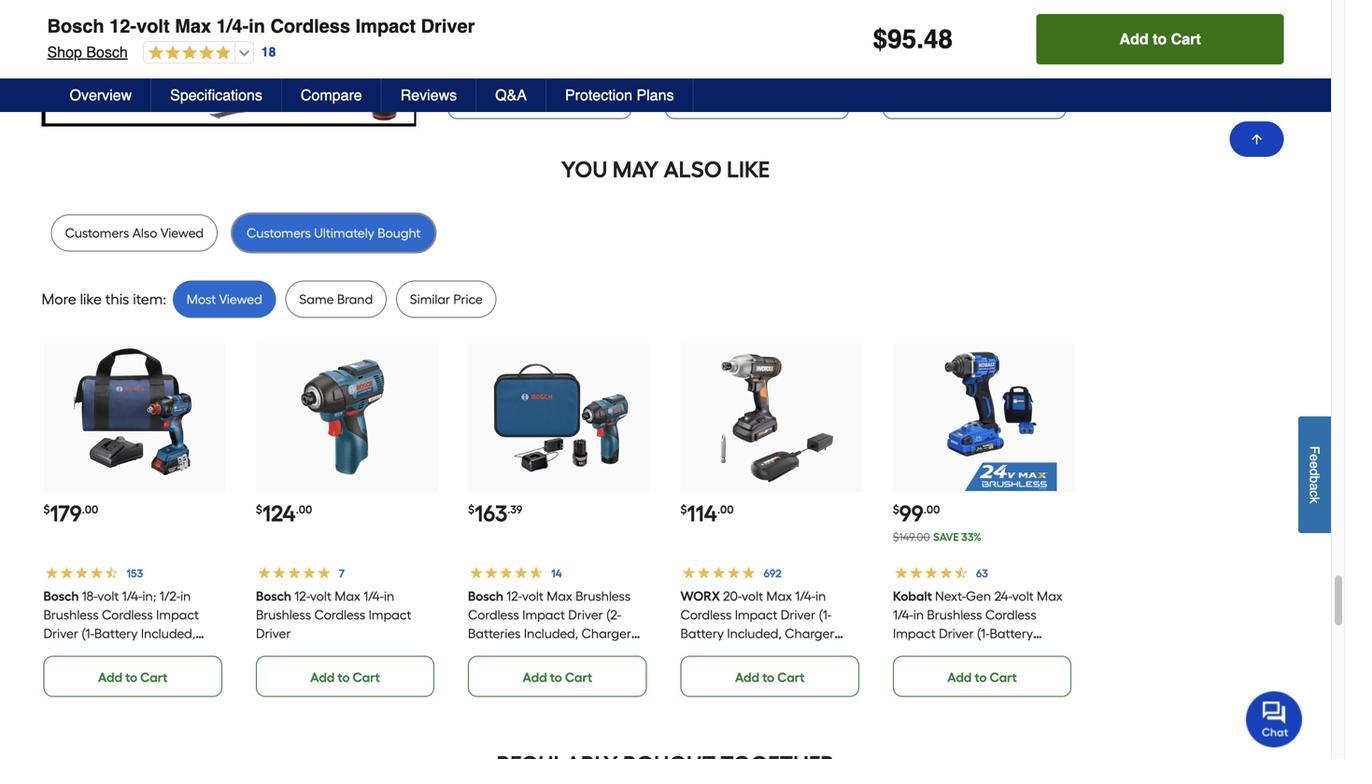 Task type: describe. For each thing, give the bounding box(es) containing it.
1/2-
[[160, 589, 181, 605]]

in;
[[143, 589, 156, 605]]

included, inside 12-volt 1/4-in cordless impact driver (2-batteries included, charger included and soft bag included)
[[448, 48, 502, 64]]

ultimately
[[314, 225, 375, 241]]

cordless inside list item
[[666, 29, 717, 45]]

same
[[299, 292, 334, 308]]

in inside 20-volt max 1/4-in cordless impact driver (1- battery included, charger included)
[[816, 589, 827, 605]]

2 e from the top
[[1308, 462, 1323, 469]]

$ 179 .00
[[43, 501, 98, 528]]

shop bosch
[[47, 43, 128, 61]]

you may also like
[[561, 156, 770, 183]]

163 list item
[[468, 344, 651, 698]]

driver inside 20-volt max 1/4-in cordless impact driver (1- battery included, charger included)
[[781, 608, 816, 624]]

compare button
[[282, 79, 382, 112]]

cart for 20-volt max 1/4-in cordless impact driver (1- battery included, charger included)
[[778, 670, 805, 686]]

$ for 99
[[893, 503, 900, 517]]

kobalt next-gen 24-volt max 1/4-in brushless cordless impact driver (1-battery included, charger included and soft bag included) image
[[912, 345, 1058, 491]]

driver inside 18-volt 1/4-in; 1/2-in brushless cordless impact driver (1-battery included, charger included and soft bag included)
[[43, 626, 78, 642]]

driver inside 124 list item
[[256, 626, 291, 642]]

arrow up image
[[1250, 132, 1265, 147]]

1 horizontal spatial 12-volt max 1/4-in brushless cordless impact driver
[[883, 10, 1039, 64]]

impact inside 20-volt max 1/4-in cordless impact driver (1- battery included, charger included)
[[735, 608, 778, 624]]

q&a
[[496, 86, 527, 104]]

12-volt max brushless cordless impact driver (2- batteries included, charger included and soft bag included) list item
[[666, 0, 853, 119]]

cordless inside 20-volt max 1/4-in cordless impact driver (1- battery included, charger included)
[[681, 608, 732, 624]]

to for 12-volt max brushless cordless impact driver (2- batteries included, charger included and soft bag included)
[[550, 670, 562, 686]]

.00 for 114
[[718, 503, 734, 517]]

driver inside 12-volt 1/4-in cordless impact driver (2-batteries included, charger included and soft bag included)
[[494, 29, 529, 45]]

18-volt 1/4-in; 1/2-in brushless cordless impact driver (1-battery included, charger included and soft bag included)
[[43, 589, 202, 680]]

included, inside 12-volt max brushless cordless impact driver (2- batteries included, charger included and soft bag included) link
[[722, 48, 776, 64]]

to for 18-volt 1/4-in; 1/2-in brushless cordless impact driver (1-battery included, charger included and soft bag included)
[[125, 670, 137, 686]]

similar
[[410, 292, 450, 308]]

included)
[[681, 645, 736, 661]]

brushless inside next-gen 24-volt max 1/4-in brushless cordless impact driver (1-battery included, charger included and soft bag included)
[[927, 608, 983, 624]]

protection plans
[[565, 86, 674, 104]]

compare
[[301, 86, 362, 104]]

battery inside 18-volt 1/4-in; 1/2-in brushless cordless impact driver (1-battery included, charger included and soft bag included)
[[94, 626, 138, 642]]

0 horizontal spatial also
[[132, 225, 157, 241]]

impact inside next-gen 24-volt max 1/4-in brushless cordless impact driver (1-battery included, charger included and soft bag included)
[[893, 626, 936, 642]]

save
[[934, 531, 960, 545]]

similar price
[[410, 292, 483, 308]]

1 horizontal spatial also
[[664, 156, 722, 183]]

add to cart for 12-volt max 1/4-in brushless cordless impact driver
[[310, 670, 380, 686]]

brand
[[337, 292, 373, 308]]

$ for 179
[[43, 503, 50, 517]]

163
[[475, 501, 508, 528]]

0 vertical spatial viewed
[[161, 225, 204, 241]]

add to cart inside button
[[1120, 30, 1202, 48]]

$149.00 save 33%
[[893, 531, 982, 545]]

included) inside 18-volt 1/4-in; 1/2-in brushless cordless impact driver (1-battery included, charger included and soft bag included)
[[71, 664, 126, 680]]

customers also viewed
[[65, 225, 204, 241]]

included inside next-gen 24-volt max 1/4-in brushless cordless impact driver (1-battery included, charger included and soft bag included)
[[1004, 645, 1055, 661]]

volt inside list item
[[720, 10, 741, 26]]

124
[[262, 501, 296, 528]]

next-gen 24-volt max 1/4-in brushless cordless impact driver (1-battery included, charger included and soft bag included)
[[893, 589, 1063, 680]]

(1- inside 18-volt 1/4-in; 1/2-in brushless cordless impact driver (1-battery included, charger included and soft bag included)
[[82, 626, 94, 642]]

impact inside 124 list item
[[369, 608, 411, 624]]

brushless inside 163 list item
[[576, 589, 631, 605]]

and inside 163 list item
[[523, 645, 547, 661]]

$ for 163
[[468, 503, 475, 517]]

.
[[917, 24, 924, 54]]

and inside 18-volt 1/4-in; 1/2-in brushless cordless impact driver (1-battery included, charger included and soft bag included)
[[151, 645, 175, 661]]

protection
[[565, 86, 633, 104]]

brushless inside 12-volt max brushless cordless impact driver (2- batteries included, charger included and soft bag included) link
[[773, 10, 828, 26]]

f e e d b a c k
[[1308, 446, 1323, 504]]

may
[[613, 156, 659, 183]]

bosch 12v max system image
[[42, 0, 416, 127]]

reviews button
[[382, 79, 477, 112]]

customers ultimately bought
[[247, 225, 421, 241]]

max inside 163 list item
[[547, 589, 573, 605]]

charger inside 163 list item
[[582, 626, 632, 642]]

volt inside 18-volt 1/4-in; 1/2-in brushless cordless impact driver (1-battery included, charger included and soft bag included)
[[97, 589, 119, 605]]

brushless inside 18-volt 1/4-in; 1/2-in brushless cordless impact driver (1-battery included, charger included and soft bag included)
[[43, 608, 99, 624]]

1/4- inside next-gen 24-volt max 1/4-in brushless cordless impact driver (1-battery included, charger included and soft bag included)
[[893, 608, 914, 624]]

and inside 12-volt 1/4-in cordless impact driver (2-batteries included, charger included and soft bag included)
[[448, 67, 472, 82]]

charger inside 12-volt 1/4-in cordless impact driver (2-batteries included, charger included and soft bag included)
[[506, 48, 555, 64]]

impact inside 163 list item
[[523, 608, 566, 624]]

soft inside next-gen 24-volt max 1/4-in brushless cordless impact driver (1-battery included, charger included and soft bag included)
[[920, 664, 945, 680]]

$ 114 .00
[[681, 501, 734, 528]]

bought
[[378, 225, 421, 241]]

included inside 163 list item
[[468, 645, 520, 661]]

included) inside next-gen 24-volt max 1/4-in brushless cordless impact driver (1-battery included, charger included and soft bag included)
[[975, 664, 1030, 680]]

max inside next-gen 24-volt max 1/4-in brushless cordless impact driver (1-battery included, charger included and soft bag included)
[[1037, 589, 1063, 605]]

volt inside 124 list item
[[310, 589, 332, 605]]

max inside list item
[[744, 10, 770, 26]]

cordless inside 12-volt 1/4-in cordless impact driver (2-batteries included, charger included and soft bag included)
[[561, 10, 612, 26]]

charger inside 18-volt 1/4-in; 1/2-in brushless cordless impact driver (1-battery included, charger included and soft bag included)
[[43, 645, 93, 661]]

bosch inside 124 list item
[[256, 589, 291, 605]]

add to cart for 18-volt 1/4-in; 1/2-in brushless cordless impact driver (1-battery included, charger included and soft bag included)
[[98, 670, 168, 686]]

soft inside 12-volt 1/4-in cordless impact driver (2-batteries included, charger included and soft bag included)
[[475, 67, 499, 82]]

$ 163 .39
[[468, 501, 523, 528]]

.39
[[508, 503, 523, 517]]

kobalt
[[893, 589, 933, 605]]

12-volt max brushless cordless impact driver (2- batteries included, charger included and soft bag included) link
[[666, 10, 829, 101]]

bosch 12-volt max 1/4-in brushless cordless impact driver image
[[274, 345, 420, 491]]

12-volt max 1/4-in brushless cordless impact driver inside 124 list item
[[256, 589, 411, 642]]

12- inside 12-volt 1/4-in cordless impact driver (2-batteries included, charger included and soft bag included)
[[486, 10, 502, 26]]

179 list item
[[43, 344, 226, 698]]

a
[[1308, 483, 1323, 491]]

this
[[105, 291, 129, 309]]

volt inside 12-volt 1/4-in cordless impact driver (2-batteries included, charger included and soft bag included)
[[502, 10, 524, 26]]

12- inside list item
[[704, 10, 720, 26]]

worx
[[681, 589, 721, 605]]

in inside 12-volt 1/4-in cordless impact driver (2-batteries included, charger included and soft bag included)
[[547, 10, 558, 26]]

18-
[[82, 589, 97, 605]]

114 list item
[[681, 344, 863, 698]]

max inside 20-volt max 1/4-in cordless impact driver (1- battery included, charger included)
[[767, 589, 792, 605]]

specifications button
[[152, 79, 282, 112]]

1/4- inside 18-volt 1/4-in; 1/2-in brushless cordless impact driver (1-battery included, charger included and soft bag included)
[[122, 589, 143, 605]]

add to cart link for 163
[[468, 657, 647, 698]]

price
[[454, 292, 483, 308]]

like
[[80, 291, 102, 309]]

(2- inside list item
[[804, 29, 819, 45]]

included inside 18-volt 1/4-in; 1/2-in brushless cordless impact driver (1-battery included, charger included and soft bag included)
[[96, 645, 148, 661]]

plans
[[637, 86, 674, 104]]

reviews
[[401, 86, 457, 104]]

to for next-gen 24-volt max 1/4-in brushless cordless impact driver (1-battery included, charger included and soft bag included)
[[975, 670, 987, 686]]

and inside next-gen 24-volt max 1/4-in brushless cordless impact driver (1-battery included, charger included and soft bag included)
[[893, 664, 917, 680]]

4.8 stars image
[[144, 45, 231, 62]]

in inside 18-volt 1/4-in; 1/2-in brushless cordless impact driver (1-battery included, charger included and soft bag included)
[[181, 589, 191, 605]]

add to cart link inside 99 "list item"
[[893, 657, 1072, 698]]

max inside list item
[[962, 10, 988, 26]]

(2- inside 12-volt 1/4-in cordless impact driver (2-batteries included, charger included and soft bag included)
[[532, 29, 547, 45]]

driver inside list item
[[766, 29, 801, 45]]

k
[[1308, 497, 1323, 504]]

95
[[888, 24, 917, 54]]

114
[[687, 501, 718, 528]]

and inside 12-volt max brushless cordless impact driver (2- batteries included, charger included and soft bag included) link
[[720, 67, 744, 82]]

12-volt 1/4-in cordless impact driver (2-batteries included, charger included and soft bag included)
[[448, 10, 612, 82]]

impact inside list item
[[720, 29, 763, 45]]

like
[[727, 156, 770, 183]]

add inside button
[[1120, 30, 1149, 48]]

bag inside list item
[[774, 67, 798, 82]]

24-
[[995, 589, 1013, 605]]

1 list item from the left
[[448, 0, 636, 119]]

max inside 124 list item
[[335, 589, 360, 605]]

.00 for 179
[[82, 503, 98, 517]]

shop
[[47, 43, 82, 61]]

bag inside 18-volt 1/4-in; 1/2-in brushless cordless impact driver (1-battery included, charger included and soft bag included)
[[43, 664, 67, 680]]

(1- inside next-gen 24-volt max 1/4-in brushless cordless impact driver (1-battery included, charger included and soft bag included)
[[977, 626, 990, 642]]

18
[[261, 45, 276, 60]]

included, inside 18-volt 1/4-in; 1/2-in brushless cordless impact driver (1-battery included, charger included and soft bag included)
[[141, 626, 195, 642]]

add for 18-volt 1/4-in; 1/2-in brushless cordless impact driver (1-battery included, charger included and soft bag included)
[[98, 670, 122, 686]]

to inside button
[[1153, 30, 1168, 48]]

bosch inside 163 list item
[[468, 589, 504, 605]]

you
[[561, 156, 608, 183]]

1/4- inside 20-volt max 1/4-in cordless impact driver (1- battery included, charger included)
[[796, 589, 816, 605]]

1/4- inside 12-volt 1/4-in cordless impact driver (2-batteries included, charger included and soft bag included)
[[527, 10, 547, 26]]

included inside 12-volt max brushless cordless impact driver (2- batteries included, charger included and soft bag included) link
[[666, 67, 717, 82]]



Task type: vqa. For each thing, say whether or not it's contained in the screenshot.


Task type: locate. For each thing, give the bounding box(es) containing it.
cordless inside 18-volt 1/4-in; 1/2-in brushless cordless impact driver (1-battery included, charger included and soft bag included)
[[102, 608, 153, 624]]

d
[[1308, 469, 1323, 476]]

included) inside 12-volt 1/4-in cordless impact driver (2-batteries included, charger included and soft bag included)
[[530, 67, 584, 82]]

2 horizontal spatial battery
[[990, 626, 1034, 642]]

add inside 99 "list item"
[[948, 670, 972, 686]]

bag inside 163 list item
[[577, 645, 601, 661]]

20-
[[723, 589, 742, 605]]

protection plans button
[[547, 79, 694, 112]]

next-
[[935, 589, 966, 605]]

cart
[[1172, 30, 1202, 48], [547, 92, 575, 108], [140, 670, 168, 686], [353, 670, 380, 686], [565, 670, 593, 686], [778, 670, 805, 686], [990, 670, 1018, 686]]

add to cart for 12-volt max brushless cordless impact driver (2- batteries included, charger included and soft bag included)
[[523, 670, 593, 686]]

1 vertical spatial also
[[132, 225, 157, 241]]

most viewed
[[187, 292, 262, 308]]

cart inside 163 list item
[[565, 670, 593, 686]]

bosch up shop
[[47, 15, 104, 37]]

soft inside list item
[[747, 67, 771, 82]]

1 horizontal spatial viewed
[[219, 292, 262, 308]]

cart for 12-volt max 1/4-in brushless cordless impact driver
[[353, 670, 380, 686]]

2 list item from the left
[[883, 0, 1071, 119]]

f
[[1308, 446, 1323, 454]]

specifications
[[170, 86, 263, 104]]

to for 20-volt max 1/4-in cordless impact driver (1- battery included, charger included)
[[763, 670, 775, 686]]

driver inside next-gen 24-volt max 1/4-in brushless cordless impact driver (1-battery included, charger included and soft bag included)
[[939, 626, 974, 642]]

$ for 95
[[873, 24, 888, 54]]

cordless inside next-gen 24-volt max 1/4-in brushless cordless impact driver (1-battery included, charger included and soft bag included)
[[986, 608, 1037, 624]]

also up the item
[[132, 225, 157, 241]]

1 horizontal spatial customers
[[247, 225, 311, 241]]

bosch right shop
[[86, 43, 128, 61]]

customers up like
[[65, 225, 129, 241]]

add
[[1120, 30, 1149, 48], [505, 92, 530, 108], [98, 670, 122, 686], [310, 670, 335, 686], [523, 670, 547, 686], [735, 670, 760, 686], [948, 670, 972, 686]]

1 battery from the left
[[94, 626, 138, 642]]

$ 124 .00
[[256, 501, 312, 528]]

12-volt max 1/4-in brushless cordless impact driver
[[883, 10, 1039, 64], [256, 589, 411, 642]]

cart inside 124 list item
[[353, 670, 380, 686]]

e up b
[[1308, 462, 1323, 469]]

battery down 24-
[[990, 626, 1034, 642]]

battery inside next-gen 24-volt max 1/4-in brushless cordless impact driver (1-battery included, charger included and soft bag included)
[[990, 626, 1034, 642]]

bag inside 12-volt 1/4-in cordless impact driver (2-batteries included, charger included and soft bag included)
[[502, 67, 526, 82]]

charger inside 20-volt max 1/4-in cordless impact driver (1- battery included, charger included)
[[785, 626, 835, 642]]

0 horizontal spatial (1-
[[82, 626, 94, 642]]

$ inside $ 124 .00
[[256, 503, 262, 517]]

1 .00 from the left
[[82, 503, 98, 517]]

1 vertical spatial batteries
[[666, 48, 718, 64]]

regularly bought together heading
[[42, 746, 1290, 760]]

add inside 163 list item
[[523, 670, 547, 686]]

to inside 124 list item
[[338, 670, 350, 686]]

20-volt max 1/4-in cordless impact driver (1- battery included, charger included)
[[681, 589, 835, 661]]

2 horizontal spatial batteries
[[666, 48, 718, 64]]

q&a button
[[477, 79, 547, 112]]

bosch
[[448, 10, 484, 26], [883, 10, 919, 26], [47, 15, 104, 37], [86, 43, 128, 61], [43, 589, 79, 605], [256, 589, 291, 605], [468, 589, 504, 605]]

179
[[50, 501, 82, 528]]

in inside 124 list item
[[384, 589, 394, 605]]

customers for you may also like
[[65, 225, 129, 241]]

cordless
[[561, 10, 612, 26], [271, 15, 351, 37], [666, 29, 717, 45], [941, 29, 993, 45], [102, 608, 153, 624], [314, 608, 366, 624], [468, 608, 520, 624], [681, 608, 732, 624], [986, 608, 1037, 624]]

charger inside list item
[[779, 48, 829, 64]]

in
[[547, 10, 558, 26], [1011, 10, 1022, 26], [249, 15, 265, 37], [181, 589, 191, 605], [384, 589, 394, 605], [816, 589, 827, 605], [914, 608, 924, 624]]

add to cart inside 179 list item
[[98, 670, 168, 686]]

driver
[[421, 15, 475, 37], [494, 29, 529, 45], [766, 29, 801, 45], [883, 48, 918, 64], [569, 608, 604, 624], [781, 608, 816, 624], [43, 626, 78, 642], [256, 626, 291, 642], [939, 626, 974, 642]]

.00 for 124
[[296, 503, 312, 517]]

0 horizontal spatial 12-volt max 1/4-in brushless cordless impact driver
[[256, 589, 411, 642]]

bosch down 163
[[468, 589, 504, 605]]

bosch 12-volt max 1/4-in cordless impact driver
[[47, 15, 475, 37]]

also left like
[[664, 156, 722, 183]]

bosch 18-volt 1/4-in; 1/2-in brushless cordless impact driver (1-battery included, charger included and soft bag included) image
[[62, 345, 208, 491]]

12-volt max brushless cordless impact driver (2- batteries included, charger included and soft bag included) inside list item
[[666, 10, 829, 101]]

bosch left 18-
[[43, 589, 79, 605]]

add inside 114 list item
[[735, 670, 760, 686]]

cart for next-gen 24-volt max 1/4-in brushless cordless impact driver (1-battery included, charger included and soft bag included)
[[990, 670, 1018, 686]]

volt inside 163 list item
[[522, 589, 544, 605]]

4 .00 from the left
[[924, 503, 941, 517]]

1 customers from the left
[[65, 225, 129, 241]]

$ inside $ 179 .00
[[43, 503, 50, 517]]

to
[[1153, 30, 1168, 48], [532, 92, 545, 108], [125, 670, 137, 686], [338, 670, 350, 686], [550, 670, 562, 686], [763, 670, 775, 686], [975, 670, 987, 686]]

1 horizontal spatial batteries
[[547, 29, 600, 45]]

battery down 18-
[[94, 626, 138, 642]]

soft
[[475, 67, 499, 82], [747, 67, 771, 82], [178, 645, 202, 661], [550, 645, 574, 661], [920, 664, 945, 680]]

2 customers from the left
[[247, 225, 311, 241]]

12- inside 124 list item
[[294, 589, 310, 605]]

1 horizontal spatial battery
[[681, 626, 724, 642]]

2 horizontal spatial (2-
[[804, 29, 819, 45]]

0 horizontal spatial customers
[[65, 225, 129, 241]]

0 vertical spatial also
[[664, 156, 722, 183]]

f e e d b a c k button
[[1299, 417, 1332, 534]]

99 list item
[[893, 344, 1076, 698]]

battery inside 20-volt max 1/4-in cordless impact driver (1- battery included, charger included)
[[681, 626, 724, 642]]

most
[[187, 292, 216, 308]]

$149.00
[[893, 531, 931, 545]]

.00 for 99
[[924, 503, 941, 517]]

volt inside 20-volt max 1/4-in cordless impact driver (1- battery included, charger included)
[[742, 589, 764, 605]]

add to cart link inside 124 list item
[[256, 657, 435, 698]]

soft inside 163 list item
[[550, 645, 574, 661]]

1 horizontal spatial (1-
[[819, 608, 832, 624]]

volt inside next-gen 24-volt max 1/4-in brushless cordless impact driver (1-battery included, charger included and soft bag included)
[[1013, 589, 1034, 605]]

included, inside next-gen 24-volt max 1/4-in brushless cordless impact driver (1-battery included, charger included and soft bag included)
[[893, 645, 948, 661]]

:
[[163, 291, 166, 309]]

12-
[[486, 10, 502, 26], [704, 10, 720, 26], [922, 10, 937, 26], [110, 15, 137, 37], [294, 589, 310, 605], [507, 589, 522, 605]]

add for next-gen 24-volt max 1/4-in brushless cordless impact driver (1-battery included, charger included and soft bag included)
[[948, 670, 972, 686]]

brushless
[[773, 10, 828, 26], [883, 29, 938, 45], [576, 589, 631, 605], [43, 608, 99, 624], [256, 608, 311, 624], [927, 608, 983, 624]]

12-volt max brushless cordless impact driver (2- batteries included, charger included and soft bag included)
[[666, 10, 829, 101], [468, 589, 632, 680]]

add for 20-volt max 1/4-in cordless impact driver (1- battery included, charger included)
[[735, 670, 760, 686]]

included, inside 163 list item
[[524, 626, 579, 642]]

overview button
[[51, 79, 152, 112]]

to inside 99 "list item"
[[975, 670, 987, 686]]

bag inside next-gen 24-volt max 1/4-in brushless cordless impact driver (1-battery included, charger included and soft bag included)
[[948, 664, 972, 680]]

included inside 12-volt 1/4-in cordless impact driver (2-batteries included, charger included and soft bag included)
[[559, 48, 610, 64]]

cart for 12-volt max brushless cordless impact driver (2- batteries included, charger included and soft bag included)
[[565, 670, 593, 686]]

add inside 179 list item
[[98, 670, 122, 686]]

(1-
[[819, 608, 832, 624], [82, 626, 94, 642], [977, 626, 990, 642]]

bag
[[502, 67, 526, 82], [774, 67, 798, 82], [577, 645, 601, 661], [43, 664, 67, 680], [948, 664, 972, 680]]

viewed right most
[[219, 292, 262, 308]]

add for 12-volt max brushless cordless impact driver (2- batteries included, charger included and soft bag included)
[[523, 670, 547, 686]]

.00 inside $ 114 .00
[[718, 503, 734, 517]]

bosch 12-volt max brushless cordless impact driver (2-batteries included, charger included and soft bag included) image
[[487, 345, 633, 491]]

chat invite button image
[[1247, 691, 1304, 748]]

48
[[924, 24, 953, 54]]

1 e from the top
[[1308, 454, 1323, 462]]

more
[[42, 291, 76, 309]]

1 vertical spatial 12-volt max brushless cordless impact driver (2- batteries included, charger included and soft bag included)
[[468, 589, 632, 680]]

and
[[448, 67, 472, 82], [720, 67, 744, 82], [151, 645, 175, 661], [523, 645, 547, 661], [893, 664, 917, 680]]

e up d
[[1308, 454, 1323, 462]]

impact
[[356, 15, 416, 37], [448, 29, 491, 45], [720, 29, 763, 45], [996, 29, 1039, 45], [156, 608, 199, 624], [369, 608, 411, 624], [523, 608, 566, 624], [735, 608, 778, 624], [893, 626, 936, 642]]

.00 inside $ 179 .00
[[82, 503, 98, 517]]

add to cart for 20-volt max 1/4-in cordless impact driver (1- battery included, charger included)
[[735, 670, 805, 686]]

b
[[1308, 476, 1323, 483]]

charger inside next-gen 24-volt max 1/4-in brushless cordless impact driver (1-battery included, charger included and soft bag included)
[[951, 645, 1001, 661]]

1 horizontal spatial 12-volt max brushless cordless impact driver (2- batteries included, charger included and soft bag included)
[[666, 10, 829, 101]]

batteries inside 12-volt 1/4-in cordless impact driver (2-batteries included, charger included and soft bag included)
[[547, 29, 600, 45]]

add to cart link inside 179 list item
[[43, 657, 222, 698]]

$ 95 . 48
[[873, 24, 953, 54]]

batteries inside 163 list item
[[468, 626, 521, 642]]

gen
[[966, 589, 992, 605]]

12-volt max brushless cordless impact driver (2- batteries included, charger included and soft bag included) inside 163 list item
[[468, 589, 632, 680]]

1 horizontal spatial (2-
[[607, 608, 622, 624]]

add to cart button
[[1037, 14, 1285, 64]]

same brand
[[299, 292, 373, 308]]

cart for 18-volt 1/4-in; 1/2-in brushless cordless impact driver (1-battery included, charger included and soft bag included)
[[140, 670, 168, 686]]

1/4- inside 124 list item
[[364, 589, 384, 605]]

add to cart for next-gen 24-volt max 1/4-in brushless cordless impact driver (1-battery included, charger included and soft bag included)
[[948, 670, 1018, 686]]

bosch up reviews
[[448, 10, 484, 26]]

99
[[900, 501, 924, 528]]

cordless inside 163 list item
[[468, 608, 520, 624]]

$
[[873, 24, 888, 54], [43, 503, 50, 517], [256, 503, 262, 517], [468, 503, 475, 517], [681, 503, 687, 517], [893, 503, 900, 517]]

$ for 124
[[256, 503, 262, 517]]

add to cart link for 114
[[681, 657, 860, 698]]

add for 12-volt max 1/4-in brushless cordless impact driver
[[310, 670, 335, 686]]

more like this item :
[[42, 291, 166, 309]]

item
[[133, 291, 163, 309]]

.00
[[82, 503, 98, 517], [296, 503, 312, 517], [718, 503, 734, 517], [924, 503, 941, 517]]

(2-
[[532, 29, 547, 45], [804, 29, 819, 45], [607, 608, 622, 624]]

add to cart inside 124 list item
[[310, 670, 380, 686]]

bosch down the 124
[[256, 589, 291, 605]]

cart inside 179 list item
[[140, 670, 168, 686]]

driver inside 163 list item
[[569, 608, 604, 624]]

volt
[[502, 10, 524, 26], [720, 10, 741, 26], [937, 10, 959, 26], [137, 15, 170, 37], [97, 589, 119, 605], [310, 589, 332, 605], [522, 589, 544, 605], [742, 589, 764, 605], [1013, 589, 1034, 605]]

included, inside 20-volt max 1/4-in cordless impact driver (1- battery included, charger included)
[[728, 626, 782, 642]]

add to cart link
[[448, 78, 632, 119], [43, 657, 222, 698], [256, 657, 435, 698], [468, 657, 647, 698], [681, 657, 860, 698], [893, 657, 1072, 698]]

1 vertical spatial viewed
[[219, 292, 262, 308]]

included)
[[530, 67, 584, 82], [666, 85, 720, 101], [71, 664, 126, 680], [468, 664, 523, 680], [975, 664, 1030, 680]]

124 list item
[[256, 344, 438, 698]]

add to cart
[[1120, 30, 1202, 48], [505, 92, 575, 108], [98, 670, 168, 686], [310, 670, 380, 686], [523, 670, 593, 686], [735, 670, 805, 686], [948, 670, 1018, 686]]

customers left ultimately
[[247, 225, 311, 241]]

batteries
[[547, 29, 600, 45], [666, 48, 718, 64], [468, 626, 521, 642]]

cart inside 99 "list item"
[[990, 670, 1018, 686]]

viewed up :
[[161, 225, 204, 241]]

included) inside list item
[[666, 85, 720, 101]]

12- inside 163 list item
[[507, 589, 522, 605]]

(2- inside 163 list item
[[607, 608, 622, 624]]

viewed
[[161, 225, 204, 241], [219, 292, 262, 308]]

33%
[[962, 531, 982, 545]]

0 horizontal spatial batteries
[[468, 626, 521, 642]]

batteries inside 12-volt max brushless cordless impact driver (2- batteries included, charger included and soft bag included) link
[[666, 48, 718, 64]]

add to cart link inside 163 list item
[[468, 657, 647, 698]]

.00 inside $ 99 .00
[[924, 503, 941, 517]]

add to cart link for 124
[[256, 657, 435, 698]]

3 battery from the left
[[990, 626, 1034, 642]]

battery up included)
[[681, 626, 724, 642]]

included
[[559, 48, 610, 64], [666, 67, 717, 82], [96, 645, 148, 661], [468, 645, 520, 661], [1004, 645, 1055, 661]]

$ 99 .00
[[893, 501, 941, 528]]

add inside 124 list item
[[310, 670, 335, 686]]

0 horizontal spatial list item
[[448, 0, 636, 119]]

0 vertical spatial 12-volt max 1/4-in brushless cordless impact driver
[[883, 10, 1039, 64]]

e
[[1308, 454, 1323, 462], [1308, 462, 1323, 469]]

3 .00 from the left
[[718, 503, 734, 517]]

add to cart link inside 114 list item
[[681, 657, 860, 698]]

included,
[[448, 48, 502, 64], [722, 48, 776, 64], [141, 626, 195, 642], [524, 626, 579, 642], [728, 626, 782, 642], [893, 645, 948, 661]]

bosch left 48
[[883, 10, 919, 26]]

c
[[1308, 491, 1323, 497]]

$ inside $ 114 .00
[[681, 503, 687, 517]]

to for 12-volt max 1/4-in brushless cordless impact driver
[[338, 670, 350, 686]]

0 horizontal spatial (2-
[[532, 29, 547, 45]]

overview
[[70, 86, 132, 104]]

included) inside 163 list item
[[468, 664, 523, 680]]

1 horizontal spatial list item
[[883, 0, 1071, 119]]

2 horizontal spatial (1-
[[977, 626, 990, 642]]

$ for 114
[[681, 503, 687, 517]]

cart inside add to cart button
[[1172, 30, 1202, 48]]

impact inside 12-volt 1/4-in cordless impact driver (2-batteries included, charger included and soft bag included)
[[448, 29, 491, 45]]

1/4-
[[527, 10, 547, 26], [991, 10, 1011, 26], [217, 15, 249, 37], [122, 589, 143, 605], [364, 589, 384, 605], [796, 589, 816, 605], [893, 608, 914, 624]]

brushless inside 124 list item
[[256, 608, 311, 624]]

2 .00 from the left
[[296, 503, 312, 517]]

0 horizontal spatial viewed
[[161, 225, 204, 241]]

0 horizontal spatial battery
[[94, 626, 138, 642]]

battery
[[94, 626, 138, 642], [681, 626, 724, 642], [990, 626, 1034, 642]]

add to cart link for 179
[[43, 657, 222, 698]]

charger
[[506, 48, 555, 64], [779, 48, 829, 64], [582, 626, 632, 642], [785, 626, 835, 642], [43, 645, 93, 661], [951, 645, 1001, 661]]

0 horizontal spatial 12-volt max brushless cordless impact driver (2- batteries included, charger included and soft bag included)
[[468, 589, 632, 680]]

$ inside $ 99 .00
[[893, 503, 900, 517]]

list item
[[448, 0, 636, 119], [883, 0, 1071, 119]]

2 battery from the left
[[681, 626, 724, 642]]

(1- inside 20-volt max 1/4-in cordless impact driver (1- battery included, charger included)
[[819, 608, 832, 624]]

customers for customers also viewed
[[247, 225, 311, 241]]

to inside 163 list item
[[550, 670, 562, 686]]

0 vertical spatial batteries
[[547, 29, 600, 45]]

soft inside 18-volt 1/4-in; 1/2-in brushless cordless impact driver (1-battery included, charger included and soft bag included)
[[178, 645, 202, 661]]

1 vertical spatial 12-volt max 1/4-in brushless cordless impact driver
[[256, 589, 411, 642]]

worx 20-volt max 1/4-in cordless impact driver (1-battery included, charger included) image
[[699, 345, 845, 491]]

2 vertical spatial batteries
[[468, 626, 521, 642]]

0 vertical spatial 12-volt max brushless cordless impact driver (2- batteries included, charger included and soft bag included)
[[666, 10, 829, 101]]



